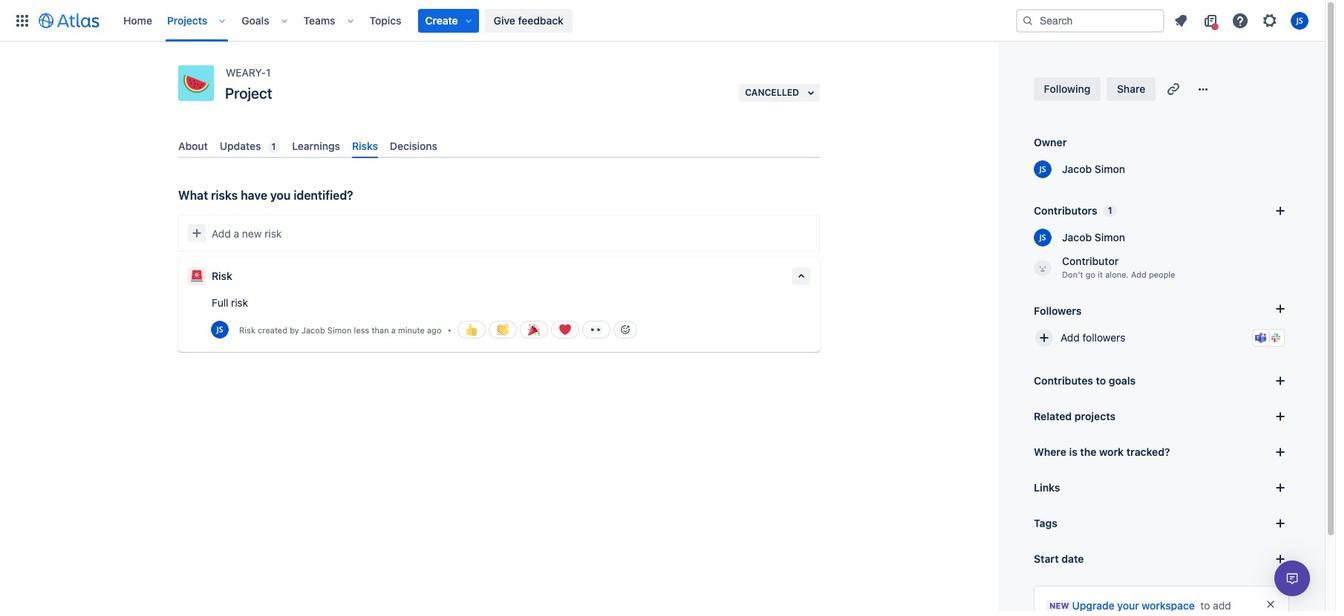 Task type: vqa. For each thing, say whether or not it's contained in the screenshot.
Cancelled "button"
yes



Task type: describe. For each thing, give the bounding box(es) containing it.
notifications image
[[1172, 12, 1190, 29]]

teams
[[304, 14, 335, 26]]

add tag image
[[1272, 515, 1290, 533]]

home
[[123, 14, 152, 26]]

new
[[242, 227, 262, 240]]

add for add followers
[[1061, 331, 1080, 344]]

banner containing home
[[0, 0, 1325, 42]]

projects
[[1075, 410, 1116, 423]]

risk icon image
[[191, 271, 203, 282]]

risks
[[352, 140, 378, 152]]

goals link
[[237, 9, 274, 32]]

click to hide image
[[793, 268, 811, 285]]

share button
[[1107, 77, 1156, 101]]

jacob simon button
[[1034, 229, 1126, 247]]

projects link
[[163, 9, 212, 32]]

give
[[494, 14, 515, 26]]

full risk
[[212, 297, 248, 309]]

give feedback button
[[485, 9, 573, 32]]

feedback
[[518, 14, 564, 26]]

alone.
[[1106, 270, 1129, 279]]

go
[[1086, 270, 1096, 279]]

goals
[[1109, 374, 1136, 387]]

add reaction image
[[620, 324, 632, 336]]

slack logo showing nan channels are connected to this project image
[[1270, 332, 1282, 344]]

2 vertical spatial jacob
[[302, 326, 325, 335]]

add followers button
[[1028, 322, 1296, 354]]

about
[[178, 140, 208, 152]]

contributors
[[1034, 204, 1098, 217]]

add a new risk button
[[178, 215, 820, 252]]

1 inside weary-1 project
[[266, 66, 271, 79]]

:heart: image
[[559, 324, 571, 336]]

cancelled
[[745, 87, 799, 98]]

add link image
[[1272, 479, 1290, 497]]

identified?
[[294, 189, 353, 202]]

add team or contributors image
[[1272, 202, 1290, 220]]

cancelled button
[[739, 84, 820, 102]]

weary-
[[226, 66, 266, 79]]

tracked?
[[1127, 446, 1170, 458]]

0 horizontal spatial risk
[[231, 297, 248, 309]]

tags
[[1034, 517, 1058, 530]]

a inside button
[[234, 227, 239, 240]]

contributor
[[1062, 255, 1119, 267]]

simon for jacob simon link inside dropdown button
[[1095, 163, 1126, 175]]

goals
[[242, 14, 269, 26]]

weary-1 link
[[226, 65, 271, 80]]

it
[[1098, 270, 1103, 279]]

jacob simon link for jacob simon popup button
[[1053, 230, 1126, 245]]

add inside contributor don't go it alone. add people
[[1131, 270, 1147, 279]]

home link
[[119, 9, 157, 32]]

weary-1 project
[[225, 66, 272, 102]]

followers
[[1083, 331, 1126, 344]]

have
[[241, 189, 267, 202]]

to
[[1096, 374, 1106, 387]]

teams link
[[299, 9, 340, 32]]

1 inside tab list
[[272, 141, 276, 152]]

add related project image
[[1272, 408, 1290, 426]]

:clap: image
[[497, 324, 509, 336]]

set start date image
[[1272, 550, 1290, 568]]

jacob for jacob simon link inside dropdown button
[[1062, 163, 1092, 175]]

topics link
[[365, 9, 406, 32]]

simon for jacob simon link within the popup button
[[1095, 231, 1126, 244]]

decisions
[[390, 140, 438, 152]]

risk for risk
[[212, 270, 232, 282]]

risk created by jacob simon less than a minute ago
[[239, 326, 442, 335]]

owner
[[1034, 136, 1067, 149]]

tab list containing about
[[172, 134, 826, 158]]

where
[[1034, 446, 1067, 458]]

start
[[1034, 553, 1059, 565]]

following
[[1044, 82, 1091, 95]]

new
[[1050, 601, 1069, 611]]

add for add a new risk
[[212, 227, 231, 240]]

jacob for jacob simon link within the popup button
[[1062, 231, 1092, 244]]

:thumbsup: image
[[466, 324, 478, 336]]

related
[[1034, 410, 1072, 423]]



Task type: locate. For each thing, give the bounding box(es) containing it.
:thumbsup: image
[[466, 324, 478, 336]]

is
[[1069, 446, 1078, 458]]

create button
[[418, 9, 479, 32]]

related projects
[[1034, 410, 1116, 423]]

jacob simon link for jacob simon dropdown button
[[1053, 162, 1126, 177]]

2 horizontal spatial 1
[[1108, 205, 1113, 216]]

0 horizontal spatial add
[[212, 227, 231, 240]]

1 horizontal spatial risk
[[265, 227, 282, 240]]

1 vertical spatial jacob
[[1062, 231, 1092, 244]]

jacob simon link down owner
[[1053, 162, 1126, 177]]

jacob simon link inside dropdown button
[[1053, 162, 1126, 177]]

simon inside dropdown button
[[1095, 163, 1126, 175]]

date
[[1062, 553, 1084, 565]]

contributes
[[1034, 374, 1094, 387]]

add work tracking links image
[[1272, 444, 1290, 461]]

share
[[1117, 82, 1146, 95]]

0 horizontal spatial risk
[[212, 270, 232, 282]]

add goals image
[[1272, 372, 1290, 390]]

contributes to goals
[[1034, 374, 1136, 387]]

0 vertical spatial risk
[[212, 270, 232, 282]]

0 vertical spatial 1
[[266, 66, 271, 79]]

:clap: image
[[497, 324, 509, 336]]

don't
[[1062, 270, 1084, 279]]

risk inside button
[[265, 227, 282, 240]]

following button
[[1034, 77, 1101, 101]]

search image
[[1022, 14, 1034, 26]]

risk
[[212, 270, 232, 282], [239, 326, 255, 335]]

:tada: image
[[528, 324, 540, 336]]

:eyes: image
[[591, 324, 603, 336], [591, 324, 603, 336]]

where is the work tracked?
[[1034, 446, 1170, 458]]

add right add a new risk "image"
[[212, 227, 231, 240]]

jacob simon inside dropdown button
[[1062, 163, 1126, 175]]

Search field
[[1016, 9, 1165, 32]]

risk for risk created by jacob simon less than a minute ago
[[239, 326, 255, 335]]

0 vertical spatial risk
[[265, 227, 282, 240]]

jacob simon inside popup button
[[1062, 231, 1126, 244]]

add follower image
[[1036, 329, 1053, 347]]

2 jacob simon from the top
[[1062, 231, 1126, 244]]

simon
[[1095, 163, 1126, 175], [1095, 231, 1126, 244], [327, 326, 352, 335]]

account image
[[1291, 12, 1309, 29]]

jacob inside dropdown button
[[1062, 163, 1092, 175]]

add a new risk image
[[188, 224, 206, 242]]

risk right the 'new'
[[265, 227, 282, 240]]

1 jacob simon from the top
[[1062, 163, 1126, 175]]

project
[[225, 85, 272, 102]]

people
[[1149, 270, 1176, 279]]

add right add follower icon in the bottom of the page
[[1061, 331, 1080, 344]]

0 horizontal spatial a
[[234, 227, 239, 240]]

2 vertical spatial 1
[[1108, 205, 1113, 216]]

jacob down owner
[[1062, 163, 1092, 175]]

projects
[[167, 14, 207, 26]]

open intercom messenger image
[[1284, 570, 1302, 588]]

topics
[[370, 14, 402, 26]]

0 vertical spatial jacob simon
[[1062, 163, 1126, 175]]

add inside button
[[212, 227, 231, 240]]

risk
[[265, 227, 282, 240], [231, 297, 248, 309]]

start date
[[1034, 553, 1084, 565]]

1 vertical spatial risk
[[231, 297, 248, 309]]

simon up contributor
[[1095, 231, 1126, 244]]

jacob simon
[[1062, 163, 1126, 175], [1062, 231, 1126, 244]]

1 vertical spatial simon
[[1095, 231, 1126, 244]]

updates
[[220, 140, 261, 152]]

risk left created
[[239, 326, 255, 335]]

0 horizontal spatial 1
[[266, 66, 271, 79]]

1 vertical spatial 1
[[272, 141, 276, 152]]

1 vertical spatial risk
[[239, 326, 255, 335]]

ago
[[427, 326, 442, 335]]

add right alone.
[[1131, 270, 1147, 279]]

a left the 'new'
[[234, 227, 239, 240]]

tab list
[[172, 134, 826, 158]]

1 up jacob simon popup button
[[1108, 205, 1113, 216]]

jacob simon button
[[1034, 160, 1126, 178]]

risk created by jacob simon less than a minute ago link
[[239, 323, 442, 337]]

jacob simon up contributors
[[1062, 163, 1126, 175]]

2 horizontal spatial add
[[1131, 270, 1147, 279]]

simon up contributors
[[1095, 163, 1126, 175]]

simon left less
[[327, 326, 352, 335]]

banner
[[0, 0, 1325, 42]]

jacob simon link
[[1053, 162, 1126, 177], [1053, 230, 1126, 245]]

1 vertical spatial jacob simon
[[1062, 231, 1126, 244]]

1 up project
[[266, 66, 271, 79]]

top element
[[9, 0, 1016, 41]]

created
[[258, 326, 288, 335]]

links
[[1034, 481, 1060, 494]]

1
[[266, 66, 271, 79], [272, 141, 276, 152], [1108, 205, 1113, 216]]

2 vertical spatial add
[[1061, 331, 1080, 344]]

contributor don't go it alone. add people
[[1062, 255, 1176, 279]]

add a new risk
[[212, 227, 282, 240]]

risks
[[211, 189, 238, 202]]

give feedback
[[494, 14, 564, 26]]

1 horizontal spatial 1
[[272, 141, 276, 152]]

1 jacob simon link from the top
[[1053, 162, 1126, 177]]

close banner image
[[1265, 599, 1277, 611]]

jacob up contributor
[[1062, 231, 1092, 244]]

:heart: image
[[559, 324, 571, 336]]

1 horizontal spatial a
[[391, 326, 396, 335]]

add
[[212, 227, 231, 240], [1131, 270, 1147, 279], [1061, 331, 1080, 344]]

what risks have you identified?
[[178, 189, 353, 202]]

work
[[1099, 446, 1124, 458]]

new link
[[1047, 599, 1195, 611]]

jacob simon for jacob simon link within the popup button
[[1062, 231, 1126, 244]]

add a follower image
[[1272, 300, 1290, 318]]

a right than
[[391, 326, 396, 335]]

risk right full at the left of page
[[231, 297, 248, 309]]

0 vertical spatial a
[[234, 227, 239, 240]]

1 vertical spatial add
[[1131, 270, 1147, 279]]

jacob simon link up contributor
[[1053, 230, 1126, 245]]

add inside button
[[1061, 331, 1080, 344]]

minute
[[398, 326, 425, 335]]

switch to... image
[[13, 12, 31, 29]]

than
[[372, 326, 389, 335]]

help image
[[1232, 12, 1250, 29]]

a
[[234, 227, 239, 240], [391, 326, 396, 335]]

jacob
[[1062, 163, 1092, 175], [1062, 231, 1092, 244], [302, 326, 325, 335]]

0 vertical spatial jacob simon link
[[1053, 162, 1126, 177]]

0 vertical spatial jacob
[[1062, 163, 1092, 175]]

you
[[270, 189, 291, 202]]

learnings
[[292, 140, 340, 152]]

add followers
[[1061, 331, 1126, 344]]

1 vertical spatial jacob simon link
[[1053, 230, 1126, 245]]

by
[[290, 326, 299, 335]]

1 horizontal spatial risk
[[239, 326, 255, 335]]

create
[[425, 14, 458, 26]]

2 jacob simon link from the top
[[1053, 230, 1126, 245]]

risk right 'risk icon' at top
[[212, 270, 232, 282]]

2 vertical spatial simon
[[327, 326, 352, 335]]

1 horizontal spatial add
[[1061, 331, 1080, 344]]

0 vertical spatial simon
[[1095, 163, 1126, 175]]

1 right updates
[[272, 141, 276, 152]]

jacob right by
[[302, 326, 325, 335]]

the
[[1080, 446, 1097, 458]]

less
[[354, 326, 369, 335]]

jacob inside popup button
[[1062, 231, 1092, 244]]

jacob simon for jacob simon link inside dropdown button
[[1062, 163, 1126, 175]]

:tada: image
[[528, 324, 540, 336]]

0 vertical spatial add
[[212, 227, 231, 240]]

full
[[212, 297, 228, 309]]

what
[[178, 189, 208, 202]]

msteams logo showing  channels are connected to this project image
[[1256, 332, 1267, 344]]

jacob simon link inside popup button
[[1053, 230, 1126, 245]]

jacob simon up contributor
[[1062, 231, 1126, 244]]

followers
[[1034, 304, 1082, 317]]

settings image
[[1261, 12, 1279, 29]]

simon inside popup button
[[1095, 231, 1126, 244]]

1 vertical spatial a
[[391, 326, 396, 335]]



